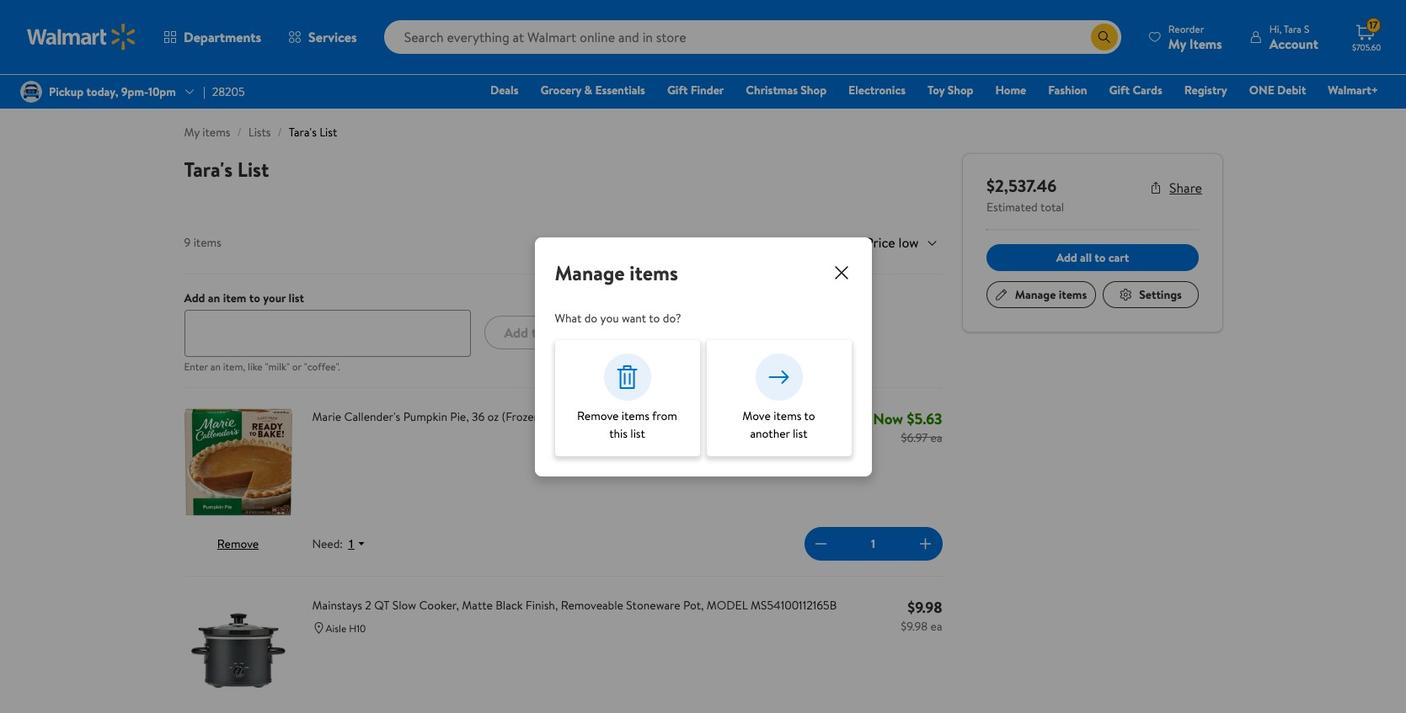 Task type: locate. For each thing, give the bounding box(es) containing it.
toy shop
[[928, 82, 974, 99]]

manage
[[555, 258, 625, 287], [1015, 286, 1056, 303]]

aisle
[[326, 622, 347, 637]]

add left all
[[1056, 249, 1077, 266]]

items inside manage items button
[[1059, 286, 1087, 303]]

ea down increase quantity marie callender's pumpkin pie, 36 oz (frozen), current quantity 1 icon
[[931, 619, 943, 636]]

gift for gift finder
[[667, 82, 688, 99]]

"milk"
[[265, 360, 290, 374]]

remove items from this list button
[[555, 340, 700, 456]]

list right lists link
[[320, 124, 337, 141]]

an for enter
[[210, 360, 221, 374]]

$2,537.46
[[986, 174, 1056, 197]]

close dialog image
[[831, 262, 852, 283]]

list down lists link
[[237, 155, 269, 184]]

1 horizontal spatial remove
[[577, 407, 619, 424]]

items up this
[[622, 407, 650, 424]]

enter
[[184, 360, 208, 374]]

remove for remove items from this list
[[577, 407, 619, 424]]

grocery & essentials
[[541, 82, 645, 99]]

slow
[[393, 598, 416, 615]]

1 horizontal spatial manage
[[1015, 286, 1056, 303]]

mainstays 2 qt slow cooker, matte black finish, removeable stoneware pot, model ms54100112165b
[[312, 598, 837, 615]]

your
[[263, 290, 286, 307]]

0 vertical spatial ea
[[931, 430, 943, 447]]

you
[[600, 310, 619, 327]]

deals
[[490, 82, 519, 99]]

gift cards link
[[1102, 81, 1170, 99]]

registry
[[1185, 82, 1228, 99]]

removeable
[[561, 598, 624, 615]]

settings
[[1139, 286, 1182, 303]]

gift
[[667, 82, 688, 99], [1109, 82, 1130, 99]]

move items to another list button
[[707, 340, 852, 456]]

9
[[184, 234, 191, 251]]

an left item
[[208, 290, 220, 307]]

0 horizontal spatial /
[[237, 124, 242, 141]]

0 horizontal spatial tara's
[[184, 155, 233, 184]]

items up do?
[[630, 258, 678, 287]]

shop right "christmas"
[[801, 82, 827, 99]]

fashion link
[[1041, 81, 1095, 99]]

total
[[1040, 199, 1064, 216]]

list inside remove items from this list
[[631, 425, 645, 442]]

items down all
[[1059, 286, 1087, 303]]

1 vertical spatial tara's
[[184, 155, 233, 184]]

1 horizontal spatial shop
[[948, 82, 974, 99]]

do
[[585, 310, 598, 327]]

remove
[[577, 407, 619, 424], [217, 536, 259, 553]]

1 horizontal spatial gift
[[1109, 82, 1130, 99]]

0 horizontal spatial remove
[[217, 536, 259, 553]]

1 horizontal spatial list
[[320, 124, 337, 141]]

1 ea from the top
[[931, 430, 943, 447]]

2 vertical spatial add
[[504, 324, 528, 342]]

1 vertical spatial an
[[210, 360, 221, 374]]

aisle h10
[[326, 622, 366, 637]]

manage items inside button
[[1015, 286, 1087, 303]]

remove for remove button
[[217, 536, 259, 553]]

1 vertical spatial ea
[[931, 619, 943, 636]]

one
[[1249, 82, 1275, 99]]

to inside the "add all to cart" button
[[1095, 249, 1106, 266]]

an
[[208, 290, 220, 307], [210, 360, 221, 374]]

list left do
[[547, 324, 565, 342]]

add to list
[[504, 324, 565, 342]]

manage items up what do you want to do?
[[555, 258, 678, 287]]

christmas shop
[[746, 82, 827, 99]]

an for add
[[208, 290, 220, 307]]

items inside remove items from this list
[[622, 407, 650, 424]]

one debit
[[1249, 82, 1306, 99]]

/ right lists link
[[278, 124, 282, 141]]

add for add to list
[[504, 324, 528, 342]]

1 shop from the left
[[801, 82, 827, 99]]

2 gift from the left
[[1109, 82, 1130, 99]]

deals link
[[483, 81, 526, 99]]

list right this
[[631, 425, 645, 442]]

Add an item to your list text field
[[184, 310, 471, 358]]

add for add an item to your list
[[184, 290, 205, 307]]

2
[[365, 598, 372, 615]]

to left do?
[[649, 310, 660, 327]]

/ left lists link
[[237, 124, 242, 141]]

qt
[[374, 598, 390, 615]]

toy shop link
[[920, 81, 981, 99]]

manage down the "add all to cart" button
[[1015, 286, 1056, 303]]

1 vertical spatial remove
[[217, 536, 259, 553]]

an left item,
[[210, 360, 221, 374]]

gift inside "link"
[[667, 82, 688, 99]]

gift left cards
[[1109, 82, 1130, 99]]

gift for gift cards
[[1109, 82, 1130, 99]]

$2,537.46 estimated total
[[986, 174, 1064, 216]]

tara's
[[289, 124, 317, 141], [184, 155, 233, 184]]

1 gift from the left
[[667, 82, 688, 99]]

gift left finder
[[667, 82, 688, 99]]

registry link
[[1177, 81, 1235, 99]]

item,
[[223, 360, 245, 374]]

0 vertical spatial an
[[208, 290, 220, 307]]

0 vertical spatial remove
[[577, 407, 619, 424]]

remove inside remove items from this list
[[577, 407, 619, 424]]

what do you want to do?
[[555, 310, 681, 327]]

h10
[[349, 622, 366, 637]]

manage up do
[[555, 258, 625, 287]]

shop for christmas shop
[[801, 82, 827, 99]]

list right another
[[793, 425, 808, 442]]

1 horizontal spatial manage items
[[1015, 286, 1087, 303]]

what
[[555, 310, 582, 327]]

&
[[584, 82, 592, 99]]

walmart+
[[1328, 82, 1379, 99]]

shop
[[801, 82, 827, 99], [948, 82, 974, 99]]

0 horizontal spatial add
[[184, 290, 205, 307]]

add all to cart
[[1056, 249, 1129, 266]]

remove items from this list
[[577, 407, 677, 442]]

add left what at the top left
[[504, 324, 528, 342]]

2 ea from the top
[[931, 619, 943, 636]]

1 vertical spatial list
[[237, 155, 269, 184]]

/
[[237, 124, 242, 141], [278, 124, 282, 141]]

shop right the toy
[[948, 82, 974, 99]]

2 shop from the left
[[948, 82, 974, 99]]

black
[[496, 598, 523, 615]]

2 horizontal spatial add
[[1056, 249, 1077, 266]]

0 vertical spatial tara's
[[289, 124, 317, 141]]

add for add all to cart
[[1056, 249, 1077, 266]]

add left item
[[184, 290, 205, 307]]

1 horizontal spatial add
[[504, 324, 528, 342]]

items
[[202, 124, 230, 141], [193, 234, 221, 251], [630, 258, 678, 287], [1059, 286, 1087, 303], [622, 407, 650, 424], [774, 407, 802, 424]]

like
[[248, 360, 263, 374]]

$5.63
[[907, 409, 943, 430]]

0 horizontal spatial shop
[[801, 82, 827, 99]]

$6.97
[[901, 430, 928, 447]]

marie
[[312, 409, 341, 426]]

manage items
[[555, 258, 678, 287], [1015, 286, 1087, 303]]

0 vertical spatial add
[[1056, 249, 1077, 266]]

1 horizontal spatial /
[[278, 124, 282, 141]]

increase quantity marie callender's pumpkin pie, 36 oz (frozen), current quantity 1 image
[[916, 535, 936, 555]]

fashion
[[1048, 82, 1088, 99]]

ea
[[931, 430, 943, 447], [931, 619, 943, 636]]

list
[[289, 290, 304, 307], [547, 324, 565, 342], [631, 425, 645, 442], [793, 425, 808, 442]]

1 vertical spatial add
[[184, 290, 205, 307]]

tara's right lists link
[[289, 124, 317, 141]]

cooker,
[[419, 598, 459, 615]]

tara's list
[[184, 155, 269, 184]]

to right all
[[1095, 249, 1106, 266]]

0 horizontal spatial list
[[237, 155, 269, 184]]

sort
[[806, 234, 831, 252]]

ea right $6.97
[[931, 430, 943, 447]]

items right the 'my'
[[202, 124, 230, 141]]

manage items down all
[[1015, 286, 1087, 303]]

"coffee".
[[304, 360, 340, 374]]

to left what at the top left
[[532, 324, 544, 342]]

0 horizontal spatial manage items
[[555, 258, 678, 287]]

0 horizontal spatial gift
[[667, 82, 688, 99]]

tara's down my items link
[[184, 155, 233, 184]]

$9.98
[[908, 598, 943, 619], [901, 619, 928, 636]]

finish,
[[526, 598, 558, 615]]

to right move
[[804, 407, 815, 424]]

items up another
[[774, 407, 802, 424]]

0 horizontal spatial manage
[[555, 258, 625, 287]]

list right your
[[289, 290, 304, 307]]

1 horizontal spatial tara's
[[289, 124, 317, 141]]

or
[[292, 360, 302, 374]]

settings button
[[1103, 281, 1199, 308]]

pot,
[[683, 598, 704, 615]]



Task type: vqa. For each thing, say whether or not it's contained in the screenshot.
the Add to the right
yes



Task type: describe. For each thing, give the bounding box(es) containing it.
model
[[707, 598, 748, 615]]

2 / from the left
[[278, 124, 282, 141]]

ms54100112165b
[[751, 598, 837, 615]]

another
[[750, 425, 790, 442]]

do?
[[663, 310, 681, 327]]

cart
[[1108, 249, 1129, 266]]

grocery
[[541, 82, 582, 99]]

christmas
[[746, 82, 798, 99]]

pumpkin
[[403, 409, 447, 426]]

christmas shop link
[[738, 81, 834, 99]]

9 items
[[184, 234, 221, 251]]

one debit link
[[1242, 81, 1314, 99]]

item
[[223, 290, 246, 307]]

to inside add to list button
[[532, 324, 544, 342]]

enter an item, like "milk" or "coffee".
[[184, 360, 340, 374]]

estimated
[[986, 199, 1038, 216]]

36
[[472, 409, 485, 426]]

list inside add to list button
[[547, 324, 565, 342]]

my items / lists / tara's list
[[184, 124, 337, 141]]

Walmart Site-Wide search field
[[384, 20, 1121, 54]]

17
[[1370, 18, 1378, 32]]

tara's list link
[[289, 124, 337, 141]]

gift finder link
[[660, 81, 732, 99]]

cards
[[1133, 82, 1163, 99]]

debit
[[1278, 82, 1306, 99]]

$9.98 $9.98 ea
[[901, 598, 943, 636]]

my items link
[[184, 124, 230, 141]]

manage inside manage items button
[[1015, 286, 1056, 303]]

1
[[871, 536, 876, 553]]

add an item to your list
[[184, 290, 304, 307]]

to inside move items to another list
[[804, 407, 815, 424]]

shop for toy shop
[[948, 82, 974, 99]]

lists link
[[248, 124, 271, 141]]

to left your
[[249, 290, 260, 307]]

callender's
[[344, 409, 401, 426]]

decrease quantity marie callender's pumpkin pie, 36 oz (frozen), current quantity 1 image
[[811, 535, 831, 555]]

mainstays 2 qt slow cooker, matte black finish, removeable stoneware pot, model ms54100112165b link
[[312, 598, 879, 615]]

Search search field
[[384, 20, 1121, 54]]

oz
[[488, 409, 499, 426]]

essentials
[[595, 82, 645, 99]]

now $5.63 $6.97 ea
[[873, 409, 943, 447]]

1 / from the left
[[237, 124, 242, 141]]

finder
[[691, 82, 724, 99]]

remove button
[[217, 536, 259, 553]]

gift finder
[[667, 82, 724, 99]]

list inside move items to another list
[[793, 425, 808, 442]]

move items to another list
[[743, 407, 815, 442]]

walmart image
[[27, 24, 137, 51]]

add all to cart button
[[986, 244, 1199, 271]]

home link
[[988, 81, 1034, 99]]

from
[[652, 407, 677, 424]]

move
[[743, 407, 771, 424]]

ea inside now $5.63 $6.97 ea
[[931, 430, 943, 447]]

lists
[[248, 124, 271, 141]]

this
[[609, 425, 628, 442]]

marie callender's pumpkin pie, 36 oz (frozen) link
[[312, 409, 870, 427]]

manage items inside dialog
[[555, 258, 678, 287]]

manage items dialog
[[535, 237, 872, 477]]

share
[[1169, 179, 1202, 197]]

gift cards
[[1109, 82, 1163, 99]]

stoneware
[[626, 598, 680, 615]]

manage inside manage items dialog
[[555, 258, 625, 287]]

all
[[1080, 249, 1092, 266]]

need:
[[312, 536, 343, 553]]

home
[[996, 82, 1027, 99]]

walmart+ link
[[1321, 81, 1386, 99]]

items right 9
[[193, 234, 221, 251]]

marie callender's pumpkin pie, 36 oz (frozen)
[[312, 409, 544, 426]]

now
[[873, 409, 903, 430]]

my
[[184, 124, 200, 141]]

toy
[[928, 82, 945, 99]]

pie,
[[450, 409, 469, 426]]

ea inside the $9.98 $9.98 ea
[[931, 619, 943, 636]]

items inside move items to another list
[[774, 407, 802, 424]]

sort by
[[806, 234, 848, 252]]

mainstays
[[312, 598, 362, 615]]

share button
[[1149, 179, 1202, 197]]

(frozen)
[[502, 409, 544, 426]]

add to list button
[[484, 316, 585, 350]]

by
[[834, 234, 848, 252]]

matte
[[462, 598, 493, 615]]

0 vertical spatial list
[[320, 124, 337, 141]]



